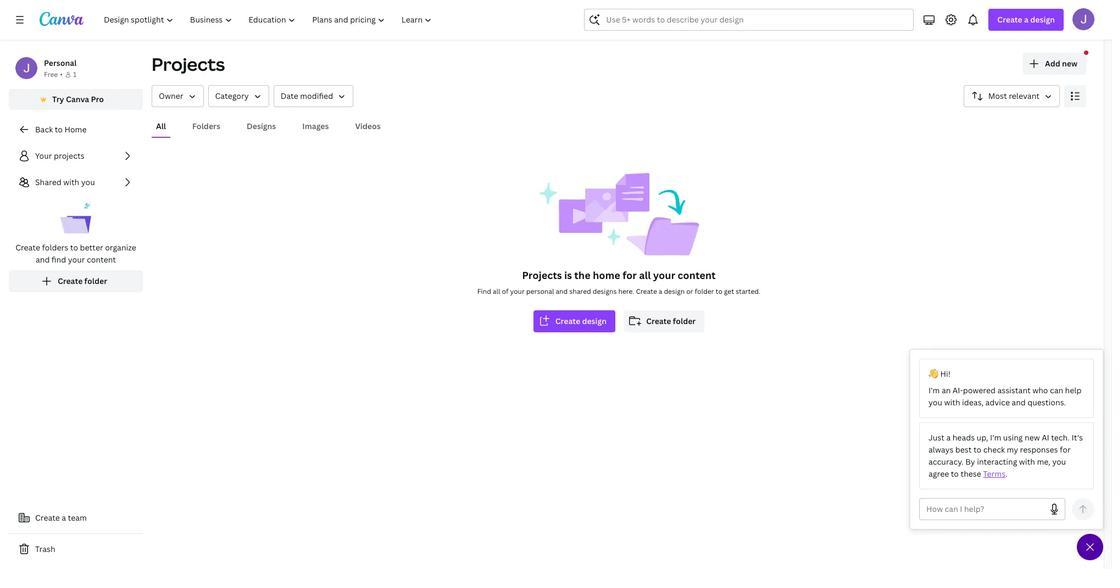 Task type: locate. For each thing, give the bounding box(es) containing it.
the
[[575, 269, 591, 282]]

1 horizontal spatial for
[[1060, 445, 1071, 455]]

i'm inside the i'm an ai-powered assistant who can help you with ideas, advice and questions.
[[929, 385, 940, 396]]

1 horizontal spatial i'm
[[990, 433, 1002, 443]]

create a design
[[998, 14, 1055, 25]]

folder down the or on the right bottom
[[673, 316, 696, 326]]

0 vertical spatial i'm
[[929, 385, 940, 396]]

add new button
[[1023, 53, 1087, 75]]

0 horizontal spatial for
[[623, 269, 637, 282]]

responses
[[1020, 445, 1058, 455]]

home
[[593, 269, 620, 282]]

0 vertical spatial your
[[68, 254, 85, 265]]

and
[[36, 254, 50, 265], [556, 287, 568, 296], [1012, 397, 1026, 408]]

2 horizontal spatial and
[[1012, 397, 1026, 408]]

0 horizontal spatial design
[[582, 316, 607, 326]]

1 horizontal spatial content
[[678, 269, 716, 282]]

0 vertical spatial new
[[1062, 58, 1078, 69]]

1 vertical spatial for
[[1060, 445, 1071, 455]]

add
[[1045, 58, 1061, 69]]

to
[[55, 124, 63, 135], [70, 242, 78, 253], [716, 287, 723, 296], [974, 445, 982, 455], [951, 469, 959, 479]]

for inside just a heads up, i'm using new ai tech. it's always best to check my responses for accuracy. by interacting with me, you agree to these
[[1060, 445, 1071, 455]]

personal
[[526, 287, 554, 296]]

new inside dropdown button
[[1062, 58, 1078, 69]]

and inside the i'm an ai-powered assistant who can help you with ideas, advice and questions.
[[1012, 397, 1026, 408]]

a up add new dropdown button
[[1025, 14, 1029, 25]]

1 vertical spatial i'm
[[990, 433, 1002, 443]]

0 vertical spatial create folder button
[[9, 270, 143, 292]]

most relevant
[[989, 91, 1040, 101]]

ai
[[1042, 433, 1050, 443]]

create folder button down the or on the right bottom
[[624, 311, 705, 333]]

create folder button down find
[[9, 270, 143, 292]]

create folder down the or on the right bottom
[[646, 316, 696, 326]]

0 horizontal spatial content
[[87, 254, 116, 265]]

and left find
[[36, 254, 50, 265]]

projects up personal
[[522, 269, 562, 282]]

projects inside projects is the home for all your content find all of your personal and shared designs here. create a design or folder to get started.
[[522, 269, 562, 282]]

0 horizontal spatial new
[[1025, 433, 1040, 443]]

who
[[1033, 385, 1048, 396]]

shared with you link
[[9, 171, 143, 193]]

0 vertical spatial and
[[36, 254, 50, 265]]

folders
[[42, 242, 68, 253]]

2 vertical spatial and
[[1012, 397, 1026, 408]]

create a team
[[35, 513, 87, 523]]

Date modified button
[[274, 85, 354, 107]]

design down designs
[[582, 316, 607, 326]]

1 vertical spatial design
[[664, 287, 685, 296]]

design left jacob simon icon
[[1031, 14, 1055, 25]]

1 vertical spatial you
[[929, 397, 943, 408]]

0 horizontal spatial create folder button
[[9, 270, 143, 292]]

most
[[989, 91, 1007, 101]]

it's
[[1072, 433, 1083, 443]]

1 horizontal spatial design
[[664, 287, 685, 296]]

here.
[[619, 287, 635, 296]]

1 horizontal spatial projects
[[522, 269, 562, 282]]

an
[[942, 385, 951, 396]]

best
[[956, 445, 972, 455]]

1 vertical spatial new
[[1025, 433, 1040, 443]]

2 horizontal spatial your
[[653, 269, 676, 282]]

0 horizontal spatial with
[[63, 177, 79, 187]]

1 horizontal spatial all
[[639, 269, 651, 282]]

folder right the or on the right bottom
[[695, 287, 714, 296]]

👋 hi!
[[929, 369, 951, 379]]

0 horizontal spatial projects
[[152, 52, 225, 76]]

you down your projects "link"
[[81, 177, 95, 187]]

1 vertical spatial folder
[[695, 287, 714, 296]]

2 vertical spatial your
[[510, 287, 525, 296]]

a inside dropdown button
[[1025, 14, 1029, 25]]

try canva pro
[[52, 94, 104, 104]]

projects is the home for all your content find all of your personal and shared designs here. create a design or folder to get started.
[[477, 269, 761, 296]]

to down accuracy.
[[951, 469, 959, 479]]

0 vertical spatial for
[[623, 269, 637, 282]]

always
[[929, 445, 954, 455]]

can
[[1050, 385, 1064, 396]]

1 horizontal spatial and
[[556, 287, 568, 296]]

your projects
[[35, 151, 84, 161]]

with
[[63, 177, 79, 187], [945, 397, 961, 408], [1019, 457, 1035, 467]]

1 vertical spatial projects
[[522, 269, 562, 282]]

1 horizontal spatial new
[[1062, 58, 1078, 69]]

Owner button
[[152, 85, 204, 107]]

trash
[[35, 544, 55, 555]]

1 horizontal spatial create folder
[[646, 316, 696, 326]]

None search field
[[584, 9, 914, 31]]

your
[[35, 151, 52, 161]]

•
[[60, 70, 63, 79]]

designs
[[247, 121, 276, 131]]

2 horizontal spatial you
[[1053, 457, 1066, 467]]

2 horizontal spatial with
[[1019, 457, 1035, 467]]

and down assistant
[[1012, 397, 1026, 408]]

you right me,
[[1053, 457, 1066, 467]]

a right just
[[947, 433, 951, 443]]

check
[[984, 445, 1005, 455]]

with inside just a heads up, i'm using new ai tech. it's always best to check my responses for accuracy. by interacting with me, you agree to these
[[1019, 457, 1035, 467]]

trash link
[[9, 539, 143, 561]]

1 horizontal spatial with
[[945, 397, 961, 408]]

new right add
[[1062, 58, 1078, 69]]

to right back
[[55, 124, 63, 135]]

2 vertical spatial you
[[1053, 457, 1066, 467]]

for down tech.
[[1060, 445, 1071, 455]]

i'm up check
[[990, 433, 1002, 443]]

all left of
[[493, 287, 500, 296]]

0 horizontal spatial all
[[493, 287, 500, 296]]

try canva pro button
[[9, 89, 143, 110]]

is
[[564, 269, 572, 282]]

2 vertical spatial design
[[582, 316, 607, 326]]

i'm left an
[[929, 385, 940, 396]]

just a heads up, i'm using new ai tech. it's always best to check my responses for accuracy. by interacting with me, you agree to these
[[929, 433, 1083, 479]]

your inside create folders to better organize and find your content
[[68, 254, 85, 265]]

1 vertical spatial content
[[678, 269, 716, 282]]

a
[[1025, 14, 1029, 25], [659, 287, 663, 296], [947, 433, 951, 443], [62, 513, 66, 523]]

to left get
[[716, 287, 723, 296]]

0 horizontal spatial create folder
[[58, 276, 107, 286]]

projects up the owner "button"
[[152, 52, 225, 76]]

for up here. on the bottom right of page
[[623, 269, 637, 282]]

0 vertical spatial with
[[63, 177, 79, 187]]

1 vertical spatial create folder button
[[624, 311, 705, 333]]

and down is
[[556, 287, 568, 296]]

i'm
[[929, 385, 940, 396], [990, 433, 1002, 443]]

content down better
[[87, 254, 116, 265]]

ideas,
[[962, 397, 984, 408]]

with down 'ai-'
[[945, 397, 961, 408]]

content
[[87, 254, 116, 265], [678, 269, 716, 282]]

1 horizontal spatial your
[[510, 287, 525, 296]]

2 vertical spatial with
[[1019, 457, 1035, 467]]

content up the or on the right bottom
[[678, 269, 716, 282]]

all right the home
[[639, 269, 651, 282]]

1 vertical spatial create folder
[[646, 316, 696, 326]]

1 vertical spatial with
[[945, 397, 961, 408]]

0 vertical spatial design
[[1031, 14, 1055, 25]]

Sort by button
[[964, 85, 1060, 107]]

find
[[52, 254, 66, 265]]

for
[[623, 269, 637, 282], [1060, 445, 1071, 455]]

0 horizontal spatial your
[[68, 254, 85, 265]]

shared with you
[[35, 177, 95, 187]]

new left ai
[[1025, 433, 1040, 443]]

shared
[[570, 287, 591, 296]]

you
[[81, 177, 95, 187], [929, 397, 943, 408], [1053, 457, 1066, 467]]

create folder button
[[9, 270, 143, 292], [624, 311, 705, 333]]

2 horizontal spatial design
[[1031, 14, 1055, 25]]

0 vertical spatial you
[[81, 177, 95, 187]]

design inside button
[[582, 316, 607, 326]]

1 horizontal spatial you
[[929, 397, 943, 408]]

1 vertical spatial and
[[556, 287, 568, 296]]

find
[[477, 287, 491, 296]]

by
[[966, 457, 975, 467]]

interacting
[[977, 457, 1018, 467]]

to inside create folders to better organize and find your content
[[70, 242, 78, 253]]

a left the or on the right bottom
[[659, 287, 663, 296]]

list
[[9, 145, 143, 292]]

👋
[[929, 369, 939, 379]]

create a design button
[[989, 9, 1064, 31]]

to down the up,
[[974, 445, 982, 455]]

folder inside projects is the home for all your content find all of your personal and shared designs here. create a design or folder to get started.
[[695, 287, 714, 296]]

with left me,
[[1019, 457, 1035, 467]]

a inside projects is the home for all your content find all of your personal and shared designs here. create a design or folder to get started.
[[659, 287, 663, 296]]

create design
[[556, 316, 607, 326]]

a inside just a heads up, i'm using new ai tech. it's always best to check my responses for accuracy. by interacting with me, you agree to these
[[947, 433, 951, 443]]

0 horizontal spatial i'm
[[929, 385, 940, 396]]

help
[[1066, 385, 1082, 396]]

assistant panel dialog
[[910, 350, 1104, 530]]

folder down better
[[84, 276, 107, 286]]

create folder down create folders to better organize and find your content
[[58, 276, 107, 286]]

create
[[998, 14, 1023, 25], [15, 242, 40, 253], [58, 276, 83, 286], [636, 287, 657, 296], [556, 316, 580, 326], [646, 316, 671, 326], [35, 513, 60, 523]]

advice
[[986, 397, 1010, 408]]

a left the team
[[62, 513, 66, 523]]

0 vertical spatial all
[[639, 269, 651, 282]]

projects
[[54, 151, 84, 161]]

0 horizontal spatial and
[[36, 254, 50, 265]]

design left the or on the right bottom
[[664, 287, 685, 296]]

you down an
[[929, 397, 943, 408]]

create folder
[[58, 276, 107, 286], [646, 316, 696, 326]]

content inside create folders to better organize and find your content
[[87, 254, 116, 265]]

create inside dropdown button
[[998, 14, 1023, 25]]

0 vertical spatial content
[[87, 254, 116, 265]]

2 vertical spatial folder
[[673, 316, 696, 326]]

0 vertical spatial projects
[[152, 52, 225, 76]]

me,
[[1037, 457, 1051, 467]]

free •
[[44, 70, 63, 79]]

to left better
[[70, 242, 78, 253]]

images button
[[298, 116, 333, 137]]

with right shared
[[63, 177, 79, 187]]

your
[[68, 254, 85, 265], [653, 269, 676, 282], [510, 287, 525, 296]]

create a team button
[[9, 507, 143, 529]]

a inside button
[[62, 513, 66, 523]]



Task type: vqa. For each thing, say whether or not it's contained in the screenshot.
(23)
no



Task type: describe. For each thing, give the bounding box(es) containing it.
top level navigation element
[[97, 9, 442, 31]]

create inside create folders to better organize and find your content
[[15, 242, 40, 253]]

modified
[[300, 91, 333, 101]]

home
[[65, 124, 87, 135]]

powered
[[963, 385, 996, 396]]

videos button
[[351, 116, 385, 137]]

a for create a team
[[62, 513, 66, 523]]

your projects link
[[9, 145, 143, 167]]

0 horizontal spatial you
[[81, 177, 95, 187]]

back to home
[[35, 124, 87, 135]]

of
[[502, 287, 509, 296]]

date
[[281, 91, 298, 101]]

create inside projects is the home for all your content find all of your personal and shared designs here. create a design or folder to get started.
[[636, 287, 657, 296]]

terms
[[983, 469, 1006, 479]]

new inside just a heads up, i'm using new ai tech. it's always best to check my responses for accuracy. by interacting with me, you agree to these
[[1025, 433, 1040, 443]]

you inside just a heads up, i'm using new ai tech. it's always best to check my responses for accuracy. by interacting with me, you agree to these
[[1053, 457, 1066, 467]]

terms link
[[983, 469, 1006, 479]]

or
[[687, 287, 693, 296]]

team
[[68, 513, 87, 523]]

Search search field
[[606, 9, 892, 30]]

heads
[[953, 433, 975, 443]]

.
[[1006, 469, 1008, 479]]

canva
[[66, 94, 89, 104]]

with inside the i'm an ai-powered assistant who can help you with ideas, advice and questions.
[[945, 397, 961, 408]]

1 vertical spatial all
[[493, 287, 500, 296]]

create folders to better organize and find your content
[[15, 242, 136, 265]]

1 vertical spatial your
[[653, 269, 676, 282]]

assistant
[[998, 385, 1031, 396]]

1 horizontal spatial create folder button
[[624, 311, 705, 333]]

folders
[[192, 121, 220, 131]]

jacob simon image
[[1073, 8, 1095, 30]]

agree
[[929, 469, 949, 479]]

0 vertical spatial create folder
[[58, 276, 107, 286]]

folders button
[[188, 116, 225, 137]]

i'm inside just a heads up, i'm using new ai tech. it's always best to check my responses for accuracy. by interacting with me, you agree to these
[[990, 433, 1002, 443]]

questions.
[[1028, 397, 1066, 408]]

pro
[[91, 94, 104, 104]]

started.
[[736, 287, 761, 296]]

to inside projects is the home for all your content find all of your personal and shared designs here. create a design or folder to get started.
[[716, 287, 723, 296]]

hi!
[[941, 369, 951, 379]]

list containing your projects
[[9, 145, 143, 292]]

add new
[[1045, 58, 1078, 69]]

images
[[302, 121, 329, 131]]

try
[[52, 94, 64, 104]]

for inside projects is the home for all your content find all of your personal and shared designs here. create a design or folder to get started.
[[623, 269, 637, 282]]

these
[[961, 469, 982, 479]]

1
[[73, 70, 77, 79]]

designs
[[593, 287, 617, 296]]

a for just a heads up, i'm using new ai tech. it's always best to check my responses for accuracy. by interacting with me, you agree to these
[[947, 433, 951, 443]]

a for create a design
[[1025, 14, 1029, 25]]

all button
[[152, 116, 170, 137]]

date modified
[[281, 91, 333, 101]]

owner
[[159, 91, 183, 101]]

my
[[1007, 445, 1019, 455]]

ai-
[[953, 385, 963, 396]]

personal
[[44, 58, 77, 68]]

create design button
[[534, 311, 616, 333]]

projects for projects
[[152, 52, 225, 76]]

accuracy.
[[929, 457, 964, 467]]

organize
[[105, 242, 136, 253]]

relevant
[[1009, 91, 1040, 101]]

i'm an ai-powered assistant who can help you with ideas, advice and questions.
[[929, 385, 1082, 408]]

terms .
[[983, 469, 1008, 479]]

get
[[724, 287, 734, 296]]

tech.
[[1052, 433, 1070, 443]]

Ask Canva Assistant for help text field
[[927, 499, 1044, 520]]

and inside create folders to better organize and find your content
[[36, 254, 50, 265]]

better
[[80, 242, 103, 253]]

shared
[[35, 177, 61, 187]]

design inside dropdown button
[[1031, 14, 1055, 25]]

category
[[215, 91, 249, 101]]

back
[[35, 124, 53, 135]]

Category button
[[208, 85, 269, 107]]

content inside projects is the home for all your content find all of your personal and shared designs here. create a design or folder to get started.
[[678, 269, 716, 282]]

just
[[929, 433, 945, 443]]

0 vertical spatial folder
[[84, 276, 107, 286]]

using
[[1004, 433, 1023, 443]]

up,
[[977, 433, 989, 443]]

all
[[156, 121, 166, 131]]

videos
[[355, 121, 381, 131]]

and inside projects is the home for all your content find all of your personal and shared designs here. create a design or folder to get started.
[[556, 287, 568, 296]]

design inside projects is the home for all your content find all of your personal and shared designs here. create a design or folder to get started.
[[664, 287, 685, 296]]

you inside the i'm an ai-powered assistant who can help you with ideas, advice and questions.
[[929, 397, 943, 408]]

projects for projects is the home for all your content find all of your personal and shared designs here. create a design or folder to get started.
[[522, 269, 562, 282]]

designs button
[[242, 116, 280, 137]]

free
[[44, 70, 58, 79]]

back to home link
[[9, 119, 143, 141]]



